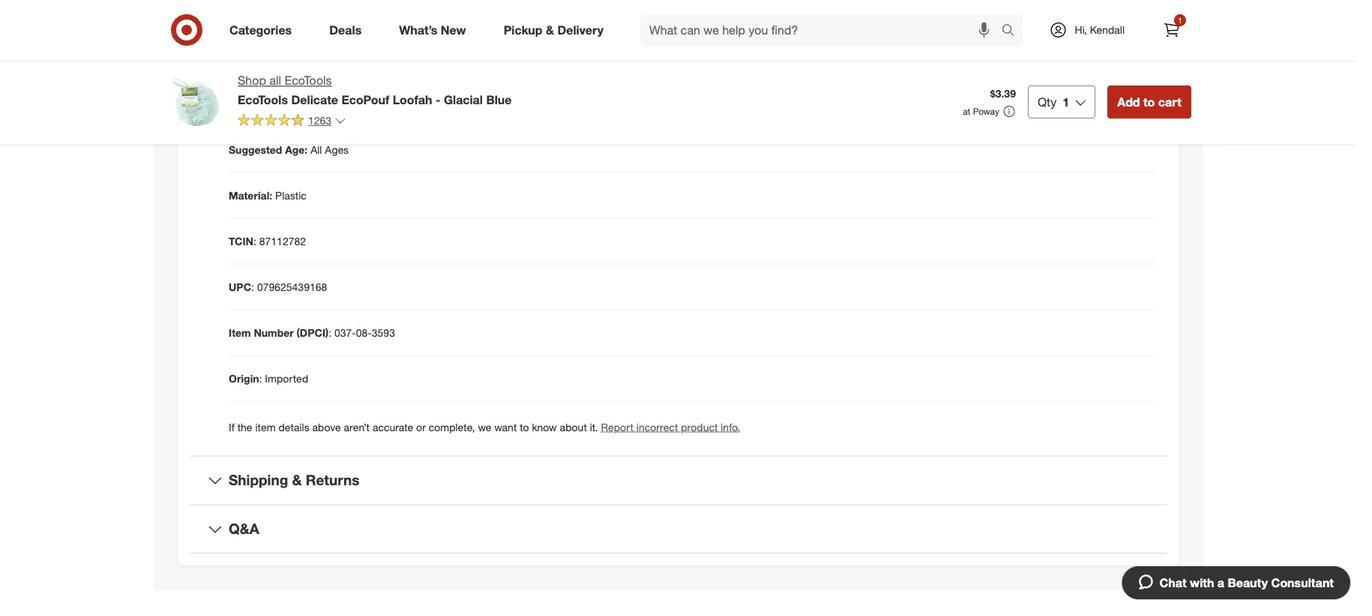 Task type: vqa. For each thing, say whether or not it's contained in the screenshot.
Sleeve
no



Task type: describe. For each thing, give the bounding box(es) containing it.
deals
[[329, 23, 362, 37]]

recycle.
[[957, 7, 993, 20]]

delivery
[[558, 23, 604, 37]]

how
[[959, 37, 978, 50]]

qty
[[1038, 95, 1057, 109]]

tricks
[[915, 37, 941, 50]]

recyclable
[[911, 0, 959, 5]]

87112782
[[259, 234, 306, 248]]

video
[[781, 37, 806, 50]]

pouf
[[704, 7, 726, 20]]

3593
[[372, 326, 395, 339]]

ribbon,
[[898, 7, 931, 20]]

every
[[806, 0, 831, 5]]

with
[[1191, 575, 1215, 590]]

tips
[[875, 37, 892, 50]]

08-
[[356, 326, 372, 339]]

report
[[601, 421, 634, 434]]

image of ecotools delicate ecopouf loofah - glacial blue image
[[166, 72, 226, 132]]

in
[[1095, 0, 1103, 5]]

glacial
[[444, 92, 483, 107]]

upc
[[229, 280, 251, 293]]

origin
[[229, 372, 259, 385]]

all
[[270, 73, 281, 88]]

just
[[1039, 0, 1055, 5]]

about
[[560, 421, 587, 434]]

center
[[1106, 0, 1136, 5]]

add to cart button
[[1108, 86, 1192, 119]]

the
[[238, 421, 252, 434]]

replace
[[764, 0, 803, 5]]

079625439168
[[257, 280, 327, 293]]

1263 link
[[238, 113, 347, 130]]

snip
[[1058, 0, 1078, 5]]

above
[[312, 421, 341, 434]]

to right want
[[520, 421, 529, 434]]

down-
[[1006, 0, 1036, 5]]

q&a
[[229, 520, 259, 537]]

dry.
[[745, 0, 761, 5]]

2 our from the left
[[1099, 37, 1114, 50]]

poway
[[974, 106, 1000, 117]]

to inside for more online video tutorials, plus tips and tricks on how to use our sponges, visit our youtube channel.
[[981, 37, 990, 50]]

pickup
[[504, 23, 543, 37]]

and inside for more online video tutorials, plus tips and tricks on how to use our sponges, visit our youtube channel.
[[895, 37, 912, 50]]

cart
[[1159, 95, 1182, 109]]

add
[[1118, 95, 1141, 109]]

suggested age: all ages
[[229, 143, 349, 156]]

then
[[934, 7, 954, 20]]

: for 87112782
[[254, 234, 256, 248]]

info.
[[721, 421, 741, 434]]

delicate
[[291, 92, 338, 107]]

& for shipping
[[292, 472, 302, 489]]

specifications button
[[190, 88, 1168, 136]]

product
[[681, 421, 718, 434]]

netting
[[842, 7, 874, 20]]

loofah
[[393, 92, 433, 107]]

online
[[750, 37, 778, 50]]

hang to dry. replace every 30 days. pouf is recyclable if broken down- just snip tie in center of pouf to unravel and separate netting and ribbon, then recycle.
[[704, 0, 1148, 20]]

shop
[[238, 73, 266, 88]]

shipping & returns
[[229, 472, 360, 489]]

1 vertical spatial ecotools
[[238, 92, 288, 107]]

visit
[[1077, 37, 1096, 50]]

item
[[255, 421, 276, 434]]

all
[[311, 143, 322, 156]]

pouf
[[876, 0, 898, 5]]

037-
[[335, 326, 356, 339]]

age:
[[285, 143, 308, 156]]

blue
[[486, 92, 512, 107]]

we
[[478, 421, 492, 434]]

What can we help you find? suggestions appear below search field
[[641, 14, 1006, 47]]

imported
[[265, 372, 309, 385]]

origin : imported
[[229, 372, 309, 385]]

plastic
[[275, 189, 307, 202]]

or
[[416, 421, 426, 434]]

sponges,
[[1031, 37, 1074, 50]]

& for pickup
[[546, 23, 554, 37]]

add to cart
[[1118, 95, 1182, 109]]

1 inside "link"
[[1179, 15, 1183, 25]]

consultant
[[1272, 575, 1335, 590]]

tcin : 87112782
[[229, 234, 306, 248]]



Task type: locate. For each thing, give the bounding box(es) containing it.
at poway
[[963, 106, 1000, 117]]

:
[[254, 234, 256, 248], [251, 280, 254, 293], [329, 326, 332, 339], [259, 372, 262, 385]]

shipping
[[229, 472, 288, 489]]

& right pickup on the top left
[[546, 23, 554, 37]]

: left 87112782 at the left
[[254, 234, 256, 248]]

upc : 079625439168
[[229, 280, 327, 293]]

30
[[834, 0, 846, 5]]

& inside pickup & delivery link
[[546, 23, 554, 37]]

1 horizontal spatial our
[[1099, 37, 1114, 50]]

returns
[[306, 472, 360, 489]]

ages
[[325, 143, 349, 156]]

if the item details above aren't accurate or complete, we want to know about it. report incorrect product info.
[[229, 421, 741, 434]]

ecotools up delicate
[[285, 73, 332, 88]]

of
[[1139, 0, 1148, 5]]

search button
[[995, 14, 1031, 50]]

1 right kendall
[[1179, 15, 1183, 25]]

tcin
[[229, 234, 254, 248]]

0 vertical spatial 1
[[1179, 15, 1183, 25]]

want
[[495, 421, 517, 434]]

to right the pouf
[[729, 7, 738, 20]]

unravel
[[741, 7, 774, 20]]

-
[[436, 92, 441, 107]]

youtube
[[1117, 37, 1156, 50]]

q&a button
[[190, 505, 1168, 553]]

to right add
[[1144, 95, 1156, 109]]

complete,
[[429, 421, 475, 434]]

to inside button
[[1144, 95, 1156, 109]]

1 our from the left
[[1013, 37, 1028, 50]]

number
[[254, 326, 294, 339]]

1
[[1179, 15, 1183, 25], [1063, 95, 1070, 109]]

1 vertical spatial &
[[292, 472, 302, 489]]

: left imported
[[259, 372, 262, 385]]

days.
[[849, 0, 873, 5]]

& inside shipping & returns dropdown button
[[292, 472, 302, 489]]

know
[[532, 421, 557, 434]]

hi, kendall
[[1075, 23, 1125, 36]]

: for 079625439168
[[251, 280, 254, 293]]

aren't
[[344, 421, 370, 434]]

$3.39
[[991, 87, 1016, 100]]

1263
[[308, 114, 332, 127]]

1 vertical spatial 1
[[1063, 95, 1070, 109]]

is
[[901, 0, 908, 5]]

specifications
[[229, 103, 325, 121]]

use
[[993, 37, 1010, 50]]

0 horizontal spatial our
[[1013, 37, 1028, 50]]

shop all ecotools ecotools delicate ecopouf loofah - glacial blue
[[238, 73, 512, 107]]

broken
[[970, 0, 1003, 5]]

kendall
[[1091, 23, 1125, 36]]

for more online video tutorials, plus tips and tricks on how to use our sponges, visit our youtube channel.
[[704, 37, 1156, 65]]

0 horizontal spatial &
[[292, 472, 302, 489]]

: for imported
[[259, 372, 262, 385]]

pickup & delivery
[[504, 23, 604, 37]]

suggested
[[229, 143, 282, 156]]

1 link
[[1156, 14, 1189, 47]]

ecotools
[[285, 73, 332, 88], [238, 92, 288, 107]]

ecotools down shop
[[238, 92, 288, 107]]

chat with a beauty consultant button
[[1122, 566, 1352, 600]]

0 horizontal spatial 1
[[1063, 95, 1070, 109]]

if
[[962, 0, 967, 5]]

our right use
[[1013, 37, 1028, 50]]

beauty
[[1228, 575, 1269, 590]]

incorrect
[[637, 421, 678, 434]]

qty 1
[[1038, 95, 1070, 109]]

more
[[722, 37, 747, 50]]

report incorrect product info. button
[[601, 420, 741, 435]]

separate
[[798, 7, 839, 20]]

chat with a beauty consultant
[[1160, 575, 1335, 590]]

new
[[441, 23, 466, 37]]

to left dry.
[[732, 0, 742, 5]]

our down kendall
[[1099, 37, 1114, 50]]

search
[[995, 24, 1031, 39]]

accurate
[[373, 421, 414, 434]]

for
[[704, 37, 720, 50]]

1 horizontal spatial 1
[[1179, 15, 1183, 25]]

0 vertical spatial ecotools
[[285, 73, 332, 88]]

and down the pouf
[[877, 7, 895, 20]]

categories
[[230, 23, 292, 37]]

0 vertical spatial &
[[546, 23, 554, 37]]

& left "returns"
[[292, 472, 302, 489]]

details
[[279, 421, 310, 434]]

and right tips
[[895, 37, 912, 50]]

and
[[777, 7, 795, 20], [877, 7, 895, 20], [895, 37, 912, 50]]

what's
[[399, 23, 438, 37]]

to left use
[[981, 37, 990, 50]]

: left 037-
[[329, 326, 332, 339]]

chat
[[1160, 575, 1187, 590]]

1 horizontal spatial &
[[546, 23, 554, 37]]

a
[[1218, 575, 1225, 590]]

if
[[229, 421, 235, 434]]

hi,
[[1075, 23, 1088, 36]]

&
[[546, 23, 554, 37], [292, 472, 302, 489]]

deals link
[[317, 14, 381, 47]]

(dpci)
[[297, 326, 329, 339]]

item
[[229, 326, 251, 339]]

it.
[[590, 421, 598, 434]]

1 right qty
[[1063, 95, 1070, 109]]

shipping & returns button
[[190, 457, 1168, 504]]

: left the 079625439168
[[251, 280, 254, 293]]

and down replace
[[777, 7, 795, 20]]



